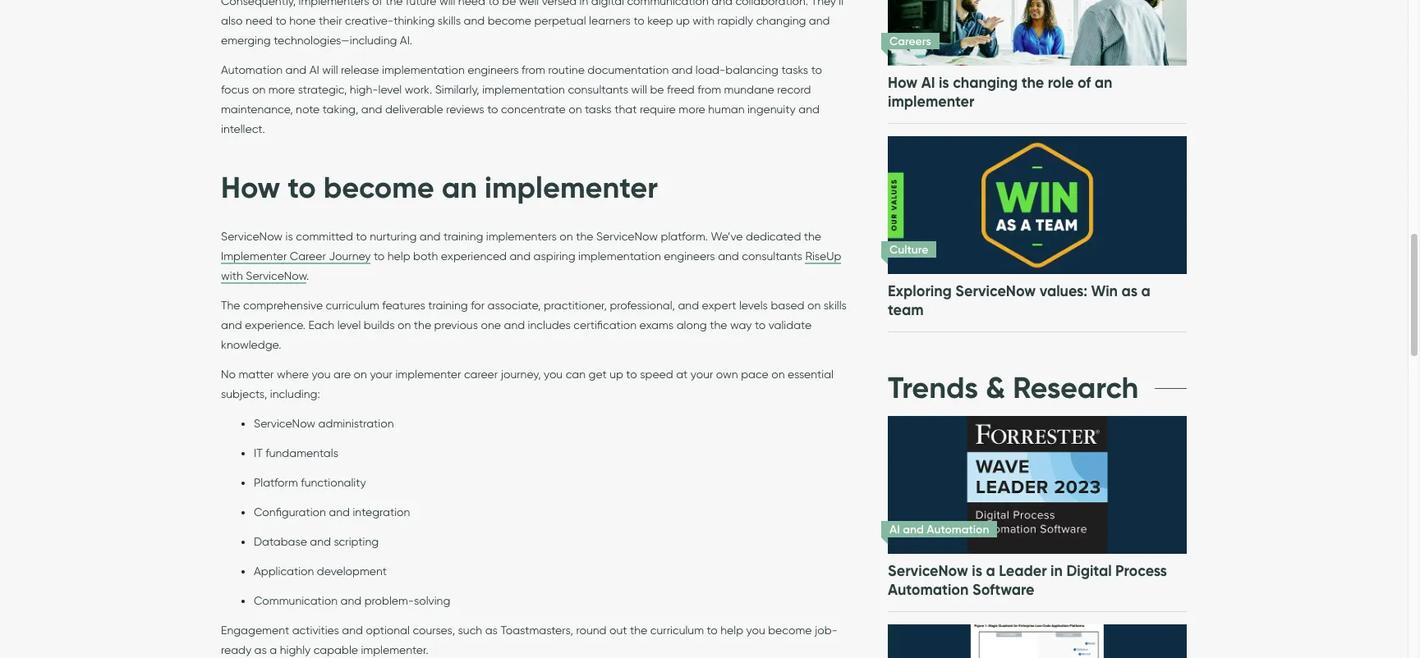 Task type: describe. For each thing, give the bounding box(es) containing it.
consultants inside automation and ai will release implementation engineers from routine documentation and load-balancing tasks to focus on more strategic, high-level work. similarly, implementation consultants will be freed from mundane record maintenance, note taking, and deliverable reviews to concentrate on tasks that require more human ingenuity and intellect.
[[568, 83, 628, 97]]

toastmasters,
[[501, 624, 573, 638]]

essential
[[788, 368, 834, 382]]

career
[[464, 368, 498, 382]]

highly
[[280, 644, 311, 658]]

ai.
[[400, 34, 412, 48]]

expert
[[702, 299, 736, 313]]

work.
[[405, 83, 432, 97]]

servicenow inside riseup with servicenow
[[246, 270, 306, 284]]

servicenow inside exploring servicenow values: win as a team
[[956, 282, 1036, 301]]

on down features
[[398, 319, 411, 333]]

certification
[[574, 319, 637, 333]]

is inside how ai is changing the role of an implementer
[[939, 73, 949, 92]]

digital
[[1067, 562, 1112, 580]]

own
[[716, 368, 738, 382]]

aspiring
[[534, 250, 576, 264]]

human
[[708, 103, 745, 117]]

hone
[[289, 14, 316, 28]]

on down routine
[[569, 103, 582, 117]]

servicenow is committed to nurturing and training implementers on the servicenow platform. we've dedicated the implementer career journey to help both experienced and aspiring implementation engineers and consultants
[[221, 230, 822, 264]]

fundamentals
[[266, 447, 338, 461]]

concentrate
[[501, 103, 566, 117]]

also
[[221, 14, 243, 28]]

the up riseup with servicenow
[[576, 230, 593, 244]]

with inside riseup with servicenow
[[221, 270, 243, 284]]

no
[[221, 368, 236, 382]]

are
[[334, 368, 351, 382]]

exploring
[[888, 282, 952, 301]]

it
[[254, 447, 263, 461]]

the down expert
[[710, 319, 727, 333]]

courses,
[[413, 624, 455, 638]]

the up riseup
[[804, 230, 822, 244]]

on up the maintenance,
[[252, 83, 266, 97]]

to inside no matter where you are on your implementer career journey, you can get up to speed at your own pace on essential subjects, including:
[[626, 368, 637, 382]]

2 vertical spatial will
[[631, 83, 647, 97]]

0 horizontal spatial you
[[312, 368, 331, 382]]

the comprehensive curriculum features training for associate, practitioner, professional, and expert levels based on skills and experience. each level builds on the previous one and includes certification exams along the way to validate knowledge.
[[221, 299, 847, 353]]

1 vertical spatial automation
[[927, 522, 989, 537]]

consequently, implementers of the future will need to be well versed in digital communication and collaboration. they'll also need to hone their creative-thinking skills and become perpetual learners to keep up with rapidly changing and emerging technologies—including ai.
[[221, 0, 844, 48]]

implementation inside servicenow is committed to nurturing and training implementers on the servicenow platform. we've dedicated the implementer career journey to help both experienced and aspiring implementation engineers and consultants
[[578, 250, 661, 264]]

capable
[[314, 644, 358, 658]]

including:
[[270, 388, 320, 402]]

of inside how ai is changing the role of an implementer
[[1078, 73, 1091, 92]]

subjects,
[[221, 388, 267, 402]]

journey,
[[501, 368, 541, 382]]

a inside exploring servicenow values: win as a team
[[1141, 282, 1151, 301]]

previous
[[434, 319, 478, 333]]

validate
[[769, 319, 812, 333]]

skills inside the comprehensive curriculum features training for associate, practitioner, professional, and expert levels based on skills and experience. each level builds on the previous one and includes certification exams along the way to validate knowledge.
[[824, 299, 847, 313]]

1 horizontal spatial implementer
[[485, 169, 658, 206]]

automation and ai will release implementation engineers from routine documentation and load-balancing tasks to focus on more strategic, high-level work. similarly, implementation consultants will be freed from mundane record maintenance, note taking, and deliverable reviews to concentrate on tasks that require more human ingenuity and intellect.
[[221, 64, 822, 137]]

comprehensive
[[243, 299, 323, 313]]

builds
[[364, 319, 395, 333]]

how for how ai is changing the role of an implementer
[[888, 73, 918, 92]]

require
[[640, 103, 676, 117]]

to inside engagement activities and optional courses, such as toastmasters, round out the curriculum to help you become job- ready as a highly capable implementer.
[[707, 624, 718, 638]]

1 vertical spatial become
[[323, 169, 434, 206]]

knowledge.
[[221, 339, 281, 353]]

1 vertical spatial tasks
[[585, 103, 612, 117]]

you inside engagement activities and optional courses, such as toastmasters, round out the curriculum to help you become job- ready as a highly capable implementer.
[[746, 624, 765, 638]]

level inside the comprehensive curriculum features training for associate, practitioner, professional, and expert levels based on skills and experience. each level builds on the previous one and includes certification exams along the way to validate knowledge.
[[337, 319, 361, 333]]

exams
[[640, 319, 674, 333]]

ready
[[221, 644, 251, 658]]

perpetual
[[534, 14, 586, 28]]

mundane
[[724, 83, 774, 97]]

an inside how ai is changing the role of an implementer
[[1095, 73, 1113, 92]]

balancing
[[726, 64, 779, 77]]

out
[[609, 624, 627, 638]]

0 vertical spatial from
[[522, 64, 545, 77]]

both
[[413, 250, 438, 264]]

1 vertical spatial need
[[246, 14, 273, 28]]

engineers inside servicenow is committed to nurturing and training implementers on the servicenow platform. we've dedicated the implementer career journey to help both experienced and aspiring implementation engineers and consultants
[[664, 250, 715, 264]]

deliverable
[[385, 103, 443, 117]]

riseup with servicenow link
[[221, 250, 841, 284]]

matter
[[239, 368, 274, 382]]

up inside no matter where you are on your implementer career journey, you can get up to speed at your own pace on essential subjects, including:
[[610, 368, 623, 382]]

consequently,
[[221, 0, 296, 8]]

configuration
[[254, 506, 326, 520]]

committed
[[296, 230, 353, 244]]

values:
[[1040, 282, 1088, 301]]

1 your from the left
[[370, 368, 393, 382]]

implementer
[[221, 250, 287, 264]]

changing inside how ai is changing the role of an implementer
[[953, 73, 1018, 92]]

the
[[221, 299, 240, 313]]

1 vertical spatial implementation
[[482, 83, 565, 97]]

thinking
[[394, 14, 435, 28]]

of inside consequently, implementers of the future will need to be well versed in digital communication and collaboration. they'll also need to hone their creative-thinking skills and become perpetual learners to keep up with rapidly changing and emerging technologies—including ai.
[[372, 0, 383, 8]]

1 vertical spatial more
[[679, 103, 706, 117]]

become inside consequently, implementers of the future will need to be well versed in digital communication and collaboration. they'll also need to hone their creative-thinking skills and become perpetual learners to keep up with rapidly changing and emerging technologies—including ai.
[[488, 14, 531, 28]]

activities
[[292, 624, 339, 638]]

on right are
[[354, 368, 367, 382]]

help inside servicenow is committed to nurturing and training implementers on the servicenow platform. we've dedicated the implementer career journey to help both experienced and aspiring implementation engineers and consultants
[[388, 250, 410, 264]]

configuration and integration
[[254, 506, 410, 520]]

ai and automation
[[890, 522, 989, 537]]

skills inside consequently, implementers of the future will need to be well versed in digital communication and collaboration. they'll also need to hone their creative-thinking skills and become perpetual learners to keep up with rapidly changing and emerging technologies—including ai.
[[438, 14, 461, 28]]

level inside automation and ai will release implementation engineers from routine documentation and load-balancing tasks to focus on more strategic, high-level work. similarly, implementation consultants will be freed from mundane record maintenance, note taking, and deliverable reviews to concentrate on tasks that require more human ingenuity and intellect.
[[378, 83, 402, 97]]

focus
[[221, 83, 249, 97]]

administration
[[318, 417, 394, 431]]

0 vertical spatial tasks
[[782, 64, 809, 77]]

ai inside how ai is changing the role of an implementer
[[921, 73, 935, 92]]

communication
[[254, 595, 338, 609]]

.
[[306, 270, 309, 284]]

creative-
[[345, 14, 394, 28]]

high-
[[350, 83, 378, 97]]

database and scripting
[[254, 536, 379, 550]]

job-
[[815, 624, 838, 638]]

similarly,
[[435, 83, 480, 97]]

one
[[481, 319, 501, 333]]

automation inside servicenow is a leader in digital process automation software
[[888, 580, 969, 599]]

scripting
[[334, 536, 379, 550]]

note
[[296, 103, 320, 117]]

servicenow up implementer
[[221, 230, 283, 244]]

servicenow is a leader in digital process automation software
[[888, 562, 1167, 599]]

engagement activities and optional courses, such as toastmasters, round out the curriculum to help you become job- ready as a highly capable implementer.
[[221, 624, 838, 658]]

curriculum inside the comprehensive curriculum features training for associate, practitioner, professional, and expert levels based on skills and experience. each level builds on the previous one and includes certification exams along the way to validate knowledge.
[[326, 299, 379, 313]]

process
[[1116, 562, 1167, 580]]

with inside consequently, implementers of the future will need to be well versed in digital communication and collaboration. they'll also need to hone their creative-thinking skills and become perpetual learners to keep up with rapidly changing and emerging technologies—including ai.
[[693, 14, 715, 28]]

careers
[[890, 34, 931, 48]]

1 horizontal spatial ai
[[890, 522, 900, 537]]

implementer inside no matter where you are on your implementer career journey, you can get up to speed at your own pace on essential subjects, including:
[[395, 368, 461, 382]]

a inside servicenow is a leader in digital process automation software
[[986, 562, 995, 580]]

servicenow administration
[[254, 417, 397, 431]]

trends
[[888, 370, 978, 406]]



Task type: vqa. For each thing, say whether or not it's contained in the screenshot.
WEAR.
no



Task type: locate. For each thing, give the bounding box(es) containing it.
0 horizontal spatial more
[[268, 83, 295, 97]]

is for servicenow is committed to nurturing and training implementers on the servicenow platform. we've dedicated the implementer career journey to help both experienced and aspiring implementation engineers and consultants
[[286, 230, 293, 244]]

2 vertical spatial is
[[972, 562, 983, 580]]

2 horizontal spatial is
[[972, 562, 983, 580]]

0 vertical spatial a
[[1141, 282, 1151, 301]]

can
[[566, 368, 586, 382]]

training inside the comprehensive curriculum features training for associate, practitioner, professional, and expert levels based on skills and experience. each level builds on the previous one and includes certification exams along the way to validate knowledge.
[[428, 299, 468, 313]]

1 vertical spatial is
[[286, 230, 293, 244]]

1 vertical spatial implementer
[[485, 169, 658, 206]]

1 horizontal spatial level
[[378, 83, 402, 97]]

rapidly
[[718, 14, 753, 28]]

will up "strategic,"
[[322, 64, 338, 77]]

become
[[488, 14, 531, 28], [323, 169, 434, 206], [768, 624, 812, 638]]

1 horizontal spatial consultants
[[742, 250, 803, 264]]

our values: win as a team image
[[885, 120, 1190, 291]]

implementers inside consequently, implementers of the future will need to be well versed in digital communication and collaboration. they'll also need to hone their creative-thinking skills and become perpetual learners to keep up with rapidly changing and emerging technologies—including ai.
[[299, 0, 369, 8]]

of up creative-
[[372, 0, 383, 8]]

be inside consequently, implementers of the future will need to be well versed in digital communication and collaboration. they'll also need to hone their creative-thinking skills and become perpetual learners to keep up with rapidly changing and emerging technologies—including ai.
[[502, 0, 516, 8]]

0 horizontal spatial ai
[[309, 64, 319, 77]]

0 vertical spatial with
[[693, 14, 715, 28]]

training
[[444, 230, 483, 244], [428, 299, 468, 313]]

automation down ai and automation
[[888, 580, 969, 599]]

implementers up the their
[[299, 0, 369, 8]]

get
[[589, 368, 607, 382]]

level left work.
[[378, 83, 402, 97]]

1 horizontal spatial with
[[693, 14, 715, 28]]

1 vertical spatial help
[[721, 624, 744, 638]]

of right role
[[1078, 73, 1091, 92]]

where
[[277, 368, 309, 382]]

will
[[439, 0, 455, 8], [322, 64, 338, 77], [631, 83, 647, 97]]

on inside servicenow is committed to nurturing and training implementers on the servicenow platform. we've dedicated the implementer career journey to help both experienced and aspiring implementation engineers and consultants
[[560, 230, 573, 244]]

emerging
[[221, 34, 271, 48]]

1 horizontal spatial your
[[691, 368, 713, 382]]

servicenow
[[221, 230, 283, 244], [596, 230, 658, 244], [246, 270, 306, 284], [956, 282, 1036, 301], [254, 417, 316, 431], [888, 562, 968, 580]]

forrester wave leader 2023: digital process automation software image
[[885, 399, 1190, 571]]

1 horizontal spatial an
[[1095, 73, 1113, 92]]

help inside engagement activities and optional courses, such as toastmasters, round out the curriculum to help you become job- ready as a highly capable implementer.
[[721, 624, 744, 638]]

with left "rapidly"
[[693, 14, 715, 28]]

0 vertical spatial implementation
[[382, 64, 465, 77]]

your right at
[[691, 368, 713, 382]]

optional
[[366, 624, 410, 638]]

0 vertical spatial in
[[580, 0, 588, 8]]

0 horizontal spatial of
[[372, 0, 383, 8]]

release
[[341, 64, 379, 77]]

1 vertical spatial as
[[485, 624, 498, 638]]

0 vertical spatial of
[[372, 0, 383, 8]]

to
[[488, 0, 499, 8], [276, 14, 287, 28], [634, 14, 645, 28], [811, 64, 822, 77], [487, 103, 498, 117], [288, 169, 316, 206], [356, 230, 367, 244], [374, 250, 385, 264], [755, 319, 766, 333], [626, 368, 637, 382], [707, 624, 718, 638]]

dedicated
[[746, 230, 801, 244]]

servicenow left "values:"
[[956, 282, 1036, 301]]

1 horizontal spatial skills
[[824, 299, 847, 313]]

0 horizontal spatial implementers
[[299, 0, 369, 8]]

1 vertical spatial how
[[221, 169, 280, 206]]

application
[[254, 565, 314, 579]]

0 horizontal spatial up
[[610, 368, 623, 382]]

routine
[[548, 64, 585, 77]]

future
[[406, 0, 437, 8]]

changing left role
[[953, 73, 1018, 92]]

automation inside automation and ai will release implementation engineers from routine documentation and load-balancing tasks to focus on more strategic, high-level work. similarly, implementation consultants will be freed from mundane record maintenance, note taking, and deliverable reviews to concentrate on tasks that require more human ingenuity and intellect.
[[221, 64, 283, 77]]

2 vertical spatial as
[[254, 644, 267, 658]]

speed
[[640, 368, 673, 382]]

how ai is changing the role of an implementer
[[888, 73, 1113, 111]]

is inside servicenow is a leader in digital process automation software
[[972, 562, 983, 580]]

strategic,
[[298, 83, 347, 97]]

the inside how ai is changing the role of an implementer
[[1022, 73, 1044, 92]]

on
[[252, 83, 266, 97], [569, 103, 582, 117], [560, 230, 573, 244], [808, 299, 821, 313], [398, 319, 411, 333], [354, 368, 367, 382], [772, 368, 785, 382]]

0 horizontal spatial how
[[221, 169, 280, 206]]

of
[[372, 0, 383, 8], [1078, 73, 1091, 92]]

servicenow down including:
[[254, 417, 316, 431]]

2 vertical spatial a
[[270, 644, 277, 658]]

1 vertical spatial with
[[221, 270, 243, 284]]

the left role
[[1022, 73, 1044, 92]]

a
[[1141, 282, 1151, 301], [986, 562, 995, 580], [270, 644, 277, 658]]

consultants up that
[[568, 83, 628, 97]]

on right based
[[808, 299, 821, 313]]

0 vertical spatial more
[[268, 83, 295, 97]]

2 your from the left
[[691, 368, 713, 382]]

skills right based
[[824, 299, 847, 313]]

automation up focus
[[221, 64, 283, 77]]

maintenance,
[[221, 103, 293, 117]]

how for how to become an implementer
[[221, 169, 280, 206]]

0 vertical spatial automation
[[221, 64, 283, 77]]

role
[[1048, 73, 1074, 92]]

to inside the comprehensive curriculum features training for associate, practitioner, professional, and expert levels based on skills and experience. each level builds on the previous one and includes certification exams along the way to validate knowledge.
[[755, 319, 766, 333]]

implementer.
[[361, 644, 429, 658]]

the
[[385, 0, 403, 8], [1022, 73, 1044, 92], [576, 230, 593, 244], [804, 230, 822, 244], [414, 319, 431, 333], [710, 319, 727, 333], [630, 624, 648, 638]]

implementers up riseup with servicenow
[[486, 230, 557, 244]]

implementer left career
[[395, 368, 461, 382]]

documentation
[[588, 64, 669, 77]]

at
[[676, 368, 688, 382]]

an
[[1095, 73, 1113, 92], [442, 169, 477, 206]]

your
[[370, 368, 393, 382], [691, 368, 713, 382]]

1 vertical spatial level
[[337, 319, 361, 333]]

1 horizontal spatial a
[[986, 562, 995, 580]]

keep
[[647, 14, 673, 28]]

a left highly
[[270, 644, 277, 658]]

implementer career journey link
[[221, 250, 371, 265]]

a left leader
[[986, 562, 995, 580]]

the inside consequently, implementers of the future will need to be well versed in digital communication and collaboration. they'll also need to hone their creative-thinking skills and become perpetual learners to keep up with rapidly changing and emerging technologies—including ai.
[[385, 0, 403, 8]]

up inside consequently, implementers of the future will need to be well versed in digital communication and collaboration. they'll also need to hone their creative-thinking skills and become perpetual learners to keep up with rapidly changing and emerging technologies—including ai.
[[676, 14, 690, 28]]

will down documentation
[[631, 83, 647, 97]]

as right such
[[485, 624, 498, 638]]

as right win
[[1122, 282, 1138, 301]]

training up experienced
[[444, 230, 483, 244]]

in
[[580, 0, 588, 8], [1051, 562, 1063, 580]]

ingenuity
[[748, 103, 796, 117]]

that
[[615, 103, 637, 117]]

be up require
[[650, 83, 664, 97]]

from down load-
[[698, 83, 721, 97]]

the right out
[[630, 624, 648, 638]]

as down engagement
[[254, 644, 267, 658]]

based
[[771, 299, 805, 313]]

up right keep
[[676, 14, 690, 28]]

will right future
[[439, 0, 455, 8]]

riseup
[[805, 250, 841, 264]]

platform.
[[661, 230, 708, 244]]

experienced
[[441, 250, 507, 264]]

consultants down dedicated
[[742, 250, 803, 264]]

1 vertical spatial consultants
[[742, 250, 803, 264]]

servicenow down ai and automation
[[888, 562, 968, 580]]

become down "well"
[[488, 14, 531, 28]]

load-
[[696, 64, 726, 77]]

0 vertical spatial implementer
[[888, 92, 975, 111]]

their
[[319, 14, 342, 28]]

2 horizontal spatial will
[[631, 83, 647, 97]]

2 horizontal spatial as
[[1122, 282, 1138, 301]]

levels
[[739, 299, 768, 313]]

1 horizontal spatial need
[[458, 0, 485, 8]]

consultants inside servicenow is committed to nurturing and training implementers on the servicenow platform. we've dedicated the implementer career journey to help both experienced and aspiring implementation engineers and consultants
[[742, 250, 803, 264]]

0 vertical spatial level
[[378, 83, 402, 97]]

2 horizontal spatial a
[[1141, 282, 1151, 301]]

is for servicenow is a leader in digital process automation software
[[972, 562, 983, 580]]

communication and problem-solving
[[254, 595, 450, 609]]

1 horizontal spatial up
[[676, 14, 690, 28]]

tasks up record
[[782, 64, 809, 77]]

skills right "thinking"
[[438, 14, 461, 28]]

automation up software
[[927, 522, 989, 537]]

implementation up work.
[[382, 64, 465, 77]]

with down implementer
[[221, 270, 243, 284]]

1 horizontal spatial engineers
[[664, 250, 715, 264]]

0 horizontal spatial need
[[246, 14, 273, 28]]

servicenow down implementer career journey link
[[246, 270, 306, 284]]

0 vertical spatial how
[[888, 73, 918, 92]]

leader
[[999, 562, 1047, 580]]

intellect.
[[221, 123, 265, 137]]

record
[[777, 83, 811, 97]]

development
[[317, 565, 387, 579]]

level right each
[[337, 319, 361, 333]]

0 horizontal spatial level
[[337, 319, 361, 333]]

0 vertical spatial training
[[444, 230, 483, 244]]

0 vertical spatial help
[[388, 250, 410, 264]]

digital
[[591, 0, 624, 8]]

integration
[[353, 506, 410, 520]]

1 horizontal spatial in
[[1051, 562, 1063, 580]]

2 vertical spatial implementer
[[395, 368, 461, 382]]

implementation up professional,
[[578, 250, 661, 264]]

1 horizontal spatial tasks
[[782, 64, 809, 77]]

2 vertical spatial implementation
[[578, 250, 661, 264]]

in inside consequently, implementers of the future will need to be well versed in digital communication and collaboration. they'll also need to hone their creative-thinking skills and become perpetual learners to keep up with rapidly changing and emerging technologies—including ai.
[[580, 0, 588, 8]]

features
[[382, 299, 425, 313]]

0 horizontal spatial changing
[[756, 14, 806, 28]]

versed
[[542, 0, 577, 8]]

for
[[471, 299, 485, 313]]

up right get
[[610, 368, 623, 382]]

trends & research
[[888, 370, 1139, 406]]

and inside engagement activities and optional courses, such as toastmasters, round out the curriculum to help you become job- ready as a highly capable implementer.
[[342, 624, 363, 638]]

1 horizontal spatial changing
[[953, 73, 1018, 92]]

1 vertical spatial an
[[442, 169, 477, 206]]

more
[[268, 83, 295, 97], [679, 103, 706, 117]]

implementer down careers
[[888, 92, 975, 111]]

training inside servicenow is committed to nurturing and training implementers on the servicenow platform. we've dedicated the implementer career journey to help both experienced and aspiring implementation engineers and consultants
[[444, 230, 483, 244]]

a inside engagement activities and optional courses, such as toastmasters, round out the curriculum to help you become job- ready as a highly capable implementer.
[[270, 644, 277, 658]]

more up the maintenance,
[[268, 83, 295, 97]]

in inside servicenow is a leader in digital process automation software
[[1051, 562, 1063, 580]]

platform
[[254, 477, 298, 491]]

0 vertical spatial implementers
[[299, 0, 369, 8]]

problem-
[[364, 595, 414, 609]]

implementer inside how ai is changing the role of an implementer
[[888, 92, 975, 111]]

win
[[1091, 282, 1118, 301]]

1 vertical spatial from
[[698, 83, 721, 97]]

1 horizontal spatial as
[[485, 624, 498, 638]]

associate,
[[488, 299, 541, 313]]

engineers down platform.
[[664, 250, 715, 264]]

become left job-
[[768, 624, 812, 638]]

1 vertical spatial implementers
[[486, 230, 557, 244]]

database
[[254, 536, 307, 550]]

functionality
[[301, 477, 366, 491]]

is inside servicenow is committed to nurturing and training implementers on the servicenow platform. we've dedicated the implementer career journey to help both experienced and aspiring implementation engineers and consultants
[[286, 230, 293, 244]]

become inside engagement activities and optional courses, such as toastmasters, round out the curriculum to help you become job- ready as a highly capable implementer.
[[768, 624, 812, 638]]

0 horizontal spatial as
[[254, 644, 267, 658]]

an right role
[[1095, 73, 1113, 92]]

0 vertical spatial skills
[[438, 14, 461, 28]]

changing down collaboration.
[[756, 14, 806, 28]]

0 horizontal spatial from
[[522, 64, 545, 77]]

implementers inside servicenow is committed to nurturing and training implementers on the servicenow platform. we've dedicated the implementer career journey to help both experienced and aspiring implementation engineers and consultants
[[486, 230, 557, 244]]

you left job-
[[746, 624, 765, 638]]

and
[[712, 0, 733, 8], [464, 14, 485, 28], [809, 14, 830, 28], [286, 64, 307, 77], [672, 64, 693, 77], [361, 103, 382, 117], [799, 103, 820, 117], [420, 230, 441, 244], [510, 250, 531, 264], [718, 250, 739, 264], [678, 299, 699, 313], [221, 319, 242, 333], [504, 319, 525, 333], [329, 506, 350, 520], [903, 522, 924, 537], [310, 536, 331, 550], [341, 595, 362, 609], [342, 624, 363, 638]]

the down features
[[414, 319, 431, 333]]

how down intellect.
[[221, 169, 280, 206]]

from left routine
[[522, 64, 545, 77]]

the inside engagement activities and optional courses, such as toastmasters, round out the curriculum to help you become job- ready as a highly capable implementer.
[[630, 624, 648, 638]]

1 horizontal spatial help
[[721, 624, 744, 638]]

0 horizontal spatial curriculum
[[326, 299, 379, 313]]

become up nurturing
[[323, 169, 434, 206]]

technologies—including
[[274, 34, 397, 48]]

0 horizontal spatial become
[[323, 169, 434, 206]]

0 horizontal spatial an
[[442, 169, 477, 206]]

0 vertical spatial engineers
[[468, 64, 519, 77]]

0 horizontal spatial implementation
[[382, 64, 465, 77]]

changing inside consequently, implementers of the future will need to be well versed in digital communication and collaboration. they'll also need to hone their creative-thinking skills and become perpetual learners to keep up with rapidly changing and emerging technologies—including ai.
[[756, 14, 806, 28]]

learners
[[589, 14, 631, 28]]

0 horizontal spatial skills
[[438, 14, 461, 28]]

more down freed
[[679, 103, 706, 117]]

we've
[[711, 230, 743, 244]]

0 vertical spatial changing
[[756, 14, 806, 28]]

communication
[[627, 0, 709, 8]]

on up aspiring
[[560, 230, 573, 244]]

pace
[[741, 368, 769, 382]]

1 vertical spatial in
[[1051, 562, 1063, 580]]

be left "well"
[[502, 0, 516, 8]]

how to become an implementer
[[221, 169, 658, 206]]

2 vertical spatial automation
[[888, 580, 969, 599]]

1 vertical spatial be
[[650, 83, 664, 97]]

0 horizontal spatial consultants
[[568, 83, 628, 97]]

freed
[[667, 83, 695, 97]]

0 vertical spatial an
[[1095, 73, 1113, 92]]

training up previous
[[428, 299, 468, 313]]

0 vertical spatial need
[[458, 0, 485, 8]]

0 horizontal spatial will
[[322, 64, 338, 77]]

curriculum right out
[[650, 624, 704, 638]]

1 horizontal spatial be
[[650, 83, 664, 97]]

1 vertical spatial will
[[322, 64, 338, 77]]

automation
[[221, 64, 283, 77], [927, 522, 989, 537], [888, 580, 969, 599]]

on right pace
[[772, 368, 785, 382]]

1 horizontal spatial from
[[698, 83, 721, 97]]

1 horizontal spatial implementation
[[482, 83, 565, 97]]

need down consequently,
[[246, 14, 273, 28]]

a right win
[[1141, 282, 1151, 301]]

2 horizontal spatial ai
[[921, 73, 935, 92]]

0 vertical spatial as
[[1122, 282, 1138, 301]]

will inside consequently, implementers of the future will need to be well versed in digital communication and collaboration. they'll also need to hone their creative-thinking skills and become perpetual learners to keep up with rapidly changing and emerging technologies—including ai.
[[439, 0, 455, 8]]

software
[[973, 580, 1035, 599]]

1 horizontal spatial of
[[1078, 73, 1091, 92]]

engineers up the similarly,
[[468, 64, 519, 77]]

1 vertical spatial up
[[610, 368, 623, 382]]

solving
[[414, 595, 450, 609]]

engineers inside automation and ai will release implementation engineers from routine documentation and load-balancing tasks to focus on more strategic, high-level work. similarly, implementation consultants will be freed from mundane record maintenance, note taking, and deliverable reviews to concentrate on tasks that require more human ingenuity and intellect.
[[468, 64, 519, 77]]

curriculum up builds
[[326, 299, 379, 313]]

implementation up the concentrate at top
[[482, 83, 565, 97]]

the up "thinking"
[[385, 0, 403, 8]]

2 vertical spatial become
[[768, 624, 812, 638]]

need
[[458, 0, 485, 8], [246, 14, 273, 28]]

servicenow left platform.
[[596, 230, 658, 244]]

team
[[888, 301, 924, 319]]

tasks left that
[[585, 103, 612, 117]]

your right are
[[370, 368, 393, 382]]

0 vertical spatial consultants
[[568, 83, 628, 97]]

you left are
[[312, 368, 331, 382]]

exploring servicenow values: win as a team
[[888, 282, 1151, 319]]

way
[[730, 319, 752, 333]]

1 vertical spatial a
[[986, 562, 995, 580]]

2 horizontal spatial implementer
[[888, 92, 975, 111]]

how inside how ai is changing the role of an implementer
[[888, 73, 918, 92]]

0 vertical spatial will
[[439, 0, 455, 8]]

be inside automation and ai will release implementation engineers from routine documentation and load-balancing tasks to focus on more strategic, high-level work. similarly, implementation consultants will be freed from mundane record maintenance, note taking, and deliverable reviews to concentrate on tasks that require more human ingenuity and intellect.
[[650, 83, 664, 97]]

ai inside automation and ai will release implementation engineers from routine documentation and load-balancing tasks to focus on more strategic, high-level work. similarly, implementation consultants will be freed from mundane record maintenance, note taking, and deliverable reviews to concentrate on tasks that require more human ingenuity and intellect.
[[309, 64, 319, 77]]

an up experienced
[[442, 169, 477, 206]]

1 horizontal spatial will
[[439, 0, 455, 8]]

such
[[458, 624, 482, 638]]

servicenow inside servicenow is a leader in digital process automation software
[[888, 562, 968, 580]]

1 horizontal spatial become
[[488, 14, 531, 28]]

1 horizontal spatial you
[[544, 368, 563, 382]]

need right future
[[458, 0, 485, 8]]

how down careers
[[888, 73, 918, 92]]

0 horizontal spatial your
[[370, 368, 393, 382]]

curriculum
[[326, 299, 379, 313], [650, 624, 704, 638]]

curriculum inside engagement activities and optional courses, such as toastmasters, round out the curriculum to help you become job- ready as a highly capable implementer.
[[650, 624, 704, 638]]

0 vertical spatial become
[[488, 14, 531, 28]]

you left can
[[544, 368, 563, 382]]

1 vertical spatial curriculum
[[650, 624, 704, 638]]

as inside exploring servicenow values: win as a team
[[1122, 282, 1138, 301]]

implementer up aspiring
[[485, 169, 658, 206]]



